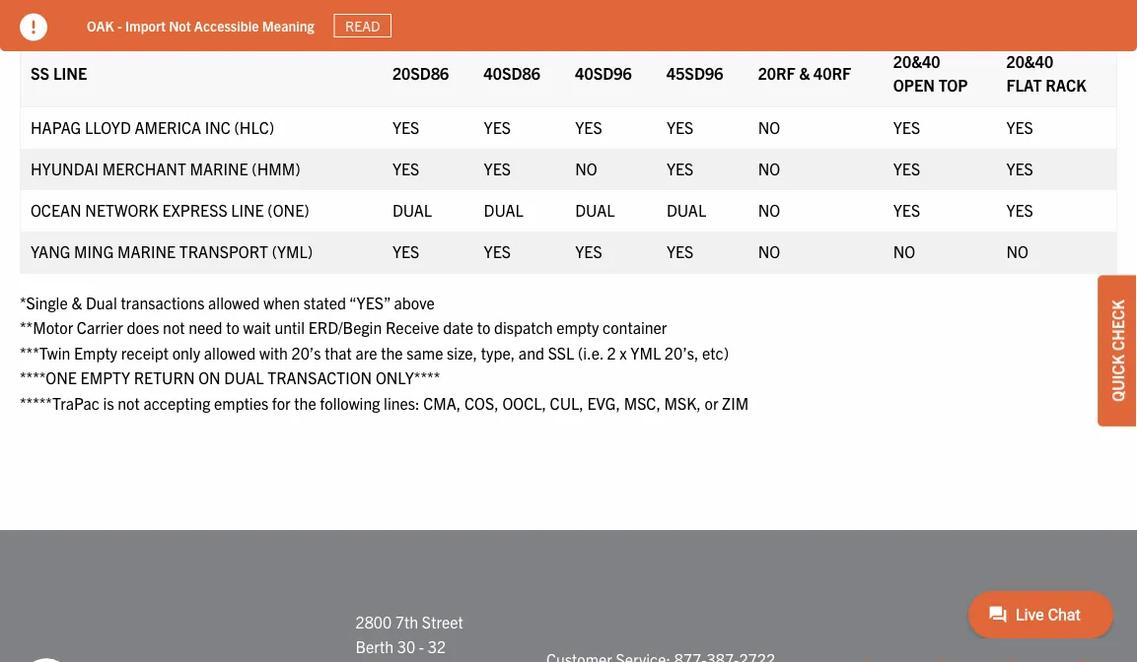 Task type: describe. For each thing, give the bounding box(es) containing it.
until
[[275, 318, 305, 337]]

ocean
[[31, 200, 82, 220]]

date
[[443, 318, 473, 337]]

cos,
[[465, 393, 499, 413]]

20&40 flat rack
[[1007, 51, 1087, 95]]

(one)
[[268, 200, 309, 220]]

empty
[[556, 318, 599, 337]]

oak
[[87, 16, 114, 34]]

with
[[259, 343, 288, 363]]

ss line
[[31, 63, 87, 83]]

evg,
[[587, 393, 620, 413]]

following
[[320, 393, 380, 413]]

that
[[325, 343, 352, 363]]

2 to from the left
[[477, 318, 490, 337]]

20's
[[291, 343, 321, 363]]

accepting
[[143, 393, 210, 413]]

receipt
[[121, 343, 169, 363]]

& for *single
[[71, 292, 82, 312]]

quick
[[1108, 355, 1127, 402]]

express
[[162, 200, 227, 220]]

dispatch
[[494, 318, 553, 337]]

7th
[[395, 612, 418, 632]]

rack
[[1046, 75, 1087, 95]]

open
[[893, 75, 935, 95]]

1 vertical spatial line
[[231, 200, 264, 220]]

oocl,
[[502, 393, 546, 413]]

same
[[407, 343, 443, 363]]

0 horizontal spatial -
[[117, 16, 122, 34]]

oak - import not accessible meaning
[[87, 16, 314, 34]]

type,
[[481, 343, 515, 363]]

empties
[[214, 393, 268, 413]]

is
[[103, 393, 114, 413]]

lloyd
[[85, 117, 131, 137]]

does
[[127, 318, 159, 337]]

yml
[[631, 343, 661, 363]]

merchant
[[102, 159, 186, 178]]

hapag
[[31, 117, 81, 137]]

msk,
[[664, 393, 701, 413]]

***twin
[[20, 343, 70, 363]]

20rf
[[758, 63, 796, 83]]

20&40 open top
[[893, 51, 968, 95]]

hyundai
[[31, 159, 99, 178]]

40rf
[[814, 63, 851, 83]]

america
[[135, 117, 201, 137]]

yang
[[31, 242, 70, 261]]

read link
[[334, 14, 392, 38]]

read
[[345, 17, 380, 35]]

footer containing 2800 7th street
[[0, 531, 1137, 663]]

or
[[705, 393, 718, 413]]

quick check
[[1108, 300, 1127, 402]]

cul,
[[550, 393, 584, 413]]

only
[[172, 343, 200, 363]]

*single
[[20, 292, 68, 312]]

1 vertical spatial the
[[294, 393, 316, 413]]

are
[[356, 343, 377, 363]]

32
[[428, 637, 446, 657]]

20&40 for open
[[893, 51, 940, 71]]

hapag lloyd america inc (hlc)
[[31, 117, 274, 137]]

30
[[397, 637, 415, 657]]

(yml)
[[272, 242, 313, 261]]

import
[[125, 16, 166, 34]]

2
[[607, 343, 616, 363]]

inc
[[205, 117, 231, 137]]

*****trapac
[[20, 393, 100, 413]]

not
[[169, 16, 191, 34]]

flat
[[1007, 75, 1042, 95]]



Task type: locate. For each thing, give the bounding box(es) containing it.
& inside *single & dual transactions allowed when stated "yes" above **motor carrier does not need to wait until erd/begin receive date to dispatch empty container ***twin empty receipt only allowed with 20's that are the same size, type, and ssl (i.e. 2 x yml 20's, etc) ****one empty return on dual transaction only**** *****trapac is not accepting empties for the following lines: cma, cos, oocl, cul, evg, msc, msk, or zim
[[71, 292, 82, 312]]

0 vertical spatial line
[[53, 63, 87, 83]]

transaction
[[268, 368, 372, 388]]

20&40 inside 20&40 flat rack
[[1007, 51, 1054, 71]]

& right 20rf
[[799, 63, 810, 83]]

the right for
[[294, 393, 316, 413]]

network
[[85, 200, 159, 220]]

allowed up on
[[204, 343, 256, 363]]

20&40 for flat
[[1007, 51, 1054, 71]]

ming
[[74, 242, 114, 261]]

ocean network express line (one)
[[31, 200, 309, 220]]

1 horizontal spatial line
[[231, 200, 264, 220]]

yang ming marine transport (yml)
[[31, 242, 313, 261]]

40sd96
[[575, 63, 632, 83]]

line left (one)
[[231, 200, 264, 220]]

when
[[264, 292, 300, 312]]

1 horizontal spatial the
[[381, 343, 403, 363]]

1 vertical spatial not
[[118, 393, 140, 413]]

cma,
[[423, 393, 461, 413]]

1 horizontal spatial to
[[477, 318, 490, 337]]

on
[[198, 368, 221, 388]]

(hlc)
[[234, 117, 274, 137]]

only****
[[376, 368, 440, 388]]

- right the oak
[[117, 16, 122, 34]]

0 vertical spatial the
[[381, 343, 403, 363]]

to left wait
[[226, 318, 240, 337]]

20&40 up flat
[[1007, 51, 1054, 71]]

marine for transport
[[117, 242, 176, 261]]

45sd96
[[667, 63, 723, 83]]

carrier
[[77, 318, 123, 337]]

marine down ocean network express line (one)
[[117, 242, 176, 261]]

no
[[758, 117, 780, 137], [575, 159, 597, 178], [758, 159, 780, 178], [758, 200, 780, 220], [758, 242, 780, 261], [893, 242, 916, 261], [1007, 242, 1029, 261]]

not
[[163, 318, 185, 337], [118, 393, 140, 413]]

ss
[[31, 63, 50, 83]]

ssl
[[548, 343, 574, 363]]

0 vertical spatial not
[[163, 318, 185, 337]]

to
[[226, 318, 240, 337], [477, 318, 490, 337]]

1 20&40 from the left
[[893, 51, 940, 71]]

marine for (hmm)
[[190, 159, 248, 178]]

40sd86
[[484, 63, 540, 83]]

marine down inc
[[190, 159, 248, 178]]

receive
[[386, 318, 439, 337]]

****one
[[20, 368, 77, 388]]

need
[[189, 318, 223, 337]]

20rf & 40rf
[[758, 63, 851, 83]]

above
[[394, 292, 435, 312]]

marine
[[190, 159, 248, 178], [117, 242, 176, 261]]

1 horizontal spatial not
[[163, 318, 185, 337]]

hyundai merchant marine (hmm)
[[31, 159, 300, 178]]

1 horizontal spatial marine
[[190, 159, 248, 178]]

zim
[[722, 393, 749, 413]]

- inside 2800 7th street berth 30 - 32
[[419, 637, 424, 657]]

20&40
[[893, 51, 940, 71], [1007, 51, 1054, 71]]

street
[[422, 612, 463, 632]]

0 horizontal spatial the
[[294, 393, 316, 413]]

line right the 'ss' on the top of the page
[[53, 63, 87, 83]]

the right are
[[381, 343, 403, 363]]

for
[[272, 393, 291, 413]]

return
[[134, 368, 195, 388]]

1 horizontal spatial 20&40
[[1007, 51, 1054, 71]]

and
[[519, 343, 544, 363]]

stated
[[304, 292, 346, 312]]

footer
[[0, 531, 1137, 663]]

& for 20rf
[[799, 63, 810, 83]]

0 vertical spatial -
[[117, 16, 122, 34]]

dual inside *single & dual transactions allowed when stated "yes" above **motor carrier does not need to wait until erd/begin receive date to dispatch empty container ***twin empty receipt only allowed with 20's that are the same size, type, and ssl (i.e. 2 x yml 20's, etc) ****one empty return on dual transaction only**** *****trapac is not accepting empties for the following lines: cma, cos, oocl, cul, evg, msc, msk, or zim
[[224, 368, 264, 388]]

0 vertical spatial allowed
[[208, 292, 260, 312]]

container
[[603, 318, 667, 337]]

2800 7th street berth 30 - 32
[[356, 612, 463, 657]]

0 horizontal spatial not
[[118, 393, 140, 413]]

check
[[1108, 300, 1127, 351]]

(i.e.
[[578, 343, 603, 363]]

0 vertical spatial &
[[799, 63, 810, 83]]

**motor
[[20, 318, 73, 337]]

0 vertical spatial marine
[[190, 159, 248, 178]]

0 horizontal spatial 20&40
[[893, 51, 940, 71]]

(hmm)
[[252, 159, 300, 178]]

accessible
[[194, 16, 259, 34]]

0 horizontal spatial to
[[226, 318, 240, 337]]

quick check link
[[1098, 275, 1137, 427]]

not down transactions
[[163, 318, 185, 337]]

"yes"
[[349, 292, 390, 312]]

1 vertical spatial &
[[71, 292, 82, 312]]

& left "dual" at the top of page
[[71, 292, 82, 312]]

*single & dual transactions allowed when stated "yes" above **motor carrier does not need to wait until erd/begin receive date to dispatch empty container ***twin empty receipt only allowed with 20's that are the same size, type, and ssl (i.e. 2 x yml 20's, etc) ****one empty return on dual transaction only**** *****trapac is not accepting empties for the following lines: cma, cos, oocl, cul, evg, msc, msk, or zim
[[20, 292, 749, 413]]

erd/begin
[[308, 318, 382, 337]]

dual
[[86, 292, 117, 312]]

lines:
[[384, 393, 420, 413]]

0 horizontal spatial line
[[53, 63, 87, 83]]

not right 'is' on the left bottom of the page
[[118, 393, 140, 413]]

1 horizontal spatial -
[[419, 637, 424, 657]]

20&40 inside '20&40 open top'
[[893, 51, 940, 71]]

oakland image
[[20, 658, 168, 663]]

- left 32
[[419, 637, 424, 657]]

x
[[620, 343, 627, 363]]

1 horizontal spatial &
[[799, 63, 810, 83]]

20&40 up open
[[893, 51, 940, 71]]

berth
[[356, 637, 394, 657]]

20's,
[[665, 343, 699, 363]]

etc)
[[702, 343, 729, 363]]

size,
[[447, 343, 478, 363]]

allowed up wait
[[208, 292, 260, 312]]

20sd86
[[392, 63, 449, 83]]

wait
[[243, 318, 271, 337]]

0 horizontal spatial &
[[71, 292, 82, 312]]

empty
[[74, 343, 117, 363]]

2 20&40 from the left
[[1007, 51, 1054, 71]]

transactions
[[121, 292, 205, 312]]

0 horizontal spatial marine
[[117, 242, 176, 261]]

meaning
[[262, 16, 314, 34]]

solid image
[[20, 13, 47, 41]]

empty
[[80, 368, 130, 388]]

msc,
[[624, 393, 661, 413]]

transport
[[179, 242, 268, 261]]

1 vertical spatial -
[[419, 637, 424, 657]]

1 vertical spatial marine
[[117, 242, 176, 261]]

2800
[[356, 612, 392, 632]]

1 to from the left
[[226, 318, 240, 337]]

to right date
[[477, 318, 490, 337]]

1 vertical spatial allowed
[[204, 343, 256, 363]]



Task type: vqa. For each thing, say whether or not it's contained in the screenshot.
before
no



